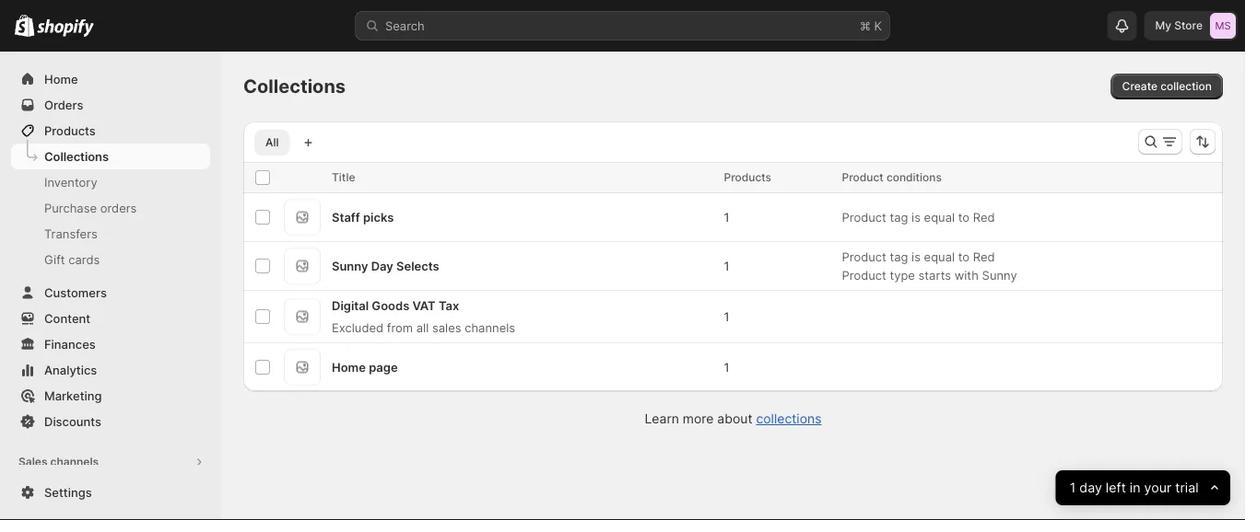 Task type: vqa. For each thing, say whether or not it's contained in the screenshot.
Transfers
yes



Task type: describe. For each thing, give the bounding box(es) containing it.
customers
[[44, 286, 107, 300]]

finances
[[44, 337, 96, 352]]

1 vertical spatial collections
[[44, 149, 109, 164]]

gift cards link
[[11, 247, 210, 273]]

gift cards
[[44, 253, 100, 267]]

k
[[874, 18, 882, 33]]

gift
[[44, 253, 65, 267]]

shopify image
[[37, 19, 94, 37]]

to for product tag is equal to red product type starts with sunny
[[958, 250, 970, 264]]

discounts link
[[11, 409, 210, 435]]

excluded
[[332, 321, 384, 335]]

⌘ k
[[860, 18, 882, 33]]

1 for staff picks
[[724, 210, 730, 224]]

tag for product tag is equal to red product type starts with sunny
[[890, 250, 908, 264]]

marketing link
[[11, 383, 210, 409]]

equal for product tag is equal to red
[[924, 210, 955, 224]]

goods
[[372, 299, 410, 313]]

conditions
[[887, 171, 942, 184]]

equal for product tag is equal to red product type starts with sunny
[[924, 250, 955, 264]]

with
[[955, 268, 979, 283]]

red for product tag is equal to red product type starts with sunny
[[973, 250, 995, 264]]

orders
[[100, 201, 137, 215]]

discounts
[[44, 415, 101, 429]]

page
[[369, 360, 398, 375]]

sales channels button
[[11, 450, 210, 476]]

is for product tag is equal to red
[[912, 210, 921, 224]]

sales
[[432, 321, 461, 335]]

settings link
[[11, 480, 210, 506]]

1 day left in your trial button
[[1056, 471, 1231, 506]]

sunny day selects link
[[332, 259, 439, 273]]

staff picks link
[[332, 210, 394, 224]]

channels inside digital goods vat tax excluded from all sales channels
[[465, 321, 515, 335]]

home for home page
[[332, 360, 366, 375]]

all
[[265, 136, 279, 149]]

trial
[[1176, 481, 1199, 496]]

customers link
[[11, 280, 210, 306]]

transfers
[[44, 227, 98, 241]]

digital
[[332, 299, 369, 313]]

home page link
[[332, 360, 398, 375]]

inventory link
[[11, 170, 210, 195]]

from
[[387, 321, 413, 335]]

1 day left in your trial
[[1070, 481, 1199, 496]]

in
[[1130, 481, 1141, 496]]

1 horizontal spatial collections
[[243, 75, 346, 98]]

my store
[[1155, 19, 1203, 32]]

create
[[1122, 80, 1158, 93]]

product for product tag is equal to red
[[842, 210, 887, 224]]

picks
[[363, 210, 394, 224]]

to for product tag is equal to red
[[958, 210, 970, 224]]

1 vertical spatial products
[[724, 171, 772, 184]]

settings
[[44, 486, 92, 500]]

learn more about collections
[[645, 412, 822, 427]]

home for home
[[44, 72, 78, 86]]

sunny inside product tag is equal to red product type starts with sunny
[[982, 268, 1017, 283]]

is for product tag is equal to red product type starts with sunny
[[912, 250, 921, 264]]

product for product conditions
[[842, 171, 884, 184]]

0 horizontal spatial sunny
[[332, 259, 368, 273]]

1 inside dropdown button
[[1070, 481, 1076, 496]]

product for product tag is equal to red product type starts with sunny
[[842, 250, 887, 264]]

purchase orders
[[44, 201, 137, 215]]

more
[[683, 412, 714, 427]]



Task type: locate. For each thing, give the bounding box(es) containing it.
0 vertical spatial home
[[44, 72, 78, 86]]

0 vertical spatial products
[[44, 124, 96, 138]]

marketing
[[44, 389, 102, 403]]

cards
[[68, 253, 100, 267]]

equal
[[924, 210, 955, 224], [924, 250, 955, 264]]

1 vertical spatial channels
[[50, 456, 99, 469]]

2 equal from the top
[[924, 250, 955, 264]]

create collection link
[[1111, 74, 1223, 100]]

1 horizontal spatial sunny
[[982, 268, 1017, 283]]

analytics link
[[11, 358, 210, 383]]

day
[[1080, 481, 1102, 496]]

product down product tag is equal to red
[[842, 250, 887, 264]]

sunny right the with
[[982, 268, 1017, 283]]

is
[[912, 210, 921, 224], [912, 250, 921, 264]]

1 is from the top
[[912, 210, 921, 224]]

equal down conditions
[[924, 210, 955, 224]]

my store image
[[1210, 13, 1236, 39]]

day
[[371, 259, 393, 273]]

create collection
[[1122, 80, 1212, 93]]

0 vertical spatial to
[[958, 210, 970, 224]]

is inside product tag is equal to red product type starts with sunny
[[912, 250, 921, 264]]

product tag is equal to red
[[842, 210, 995, 224]]

tag down the product conditions on the right top
[[890, 210, 908, 224]]

all button
[[254, 130, 290, 156]]

0 horizontal spatial collections
[[44, 149, 109, 164]]

collections up inventory
[[44, 149, 109, 164]]

1 equal from the top
[[924, 210, 955, 224]]

selects
[[396, 259, 439, 273]]

is down conditions
[[912, 210, 921, 224]]

1 vertical spatial to
[[958, 250, 970, 264]]

collections up all
[[243, 75, 346, 98]]

tag
[[890, 210, 908, 224], [890, 250, 908, 264]]

collections
[[756, 412, 822, 427]]

0 horizontal spatial home
[[44, 72, 78, 86]]

tag for product tag is equal to red
[[890, 210, 908, 224]]

home page
[[332, 360, 398, 375]]

left
[[1106, 481, 1126, 496]]

tag up type
[[890, 250, 908, 264]]

1 to from the top
[[958, 210, 970, 224]]

1 horizontal spatial channels
[[465, 321, 515, 335]]

store
[[1175, 19, 1203, 32]]

title
[[332, 171, 355, 184]]

1 vertical spatial equal
[[924, 250, 955, 264]]

1 tag from the top
[[890, 210, 908, 224]]

search
[[385, 18, 425, 33]]

product
[[842, 171, 884, 184], [842, 210, 887, 224], [842, 250, 887, 264], [842, 268, 887, 283]]

⌘
[[860, 18, 871, 33]]

products
[[44, 124, 96, 138], [724, 171, 772, 184]]

is up type
[[912, 250, 921, 264]]

finances link
[[11, 332, 210, 358]]

product left conditions
[[842, 171, 884, 184]]

equal up the starts
[[924, 250, 955, 264]]

purchase orders link
[[11, 195, 210, 221]]

orders link
[[11, 92, 210, 118]]

equal inside product tag is equal to red product type starts with sunny
[[924, 250, 955, 264]]

0 vertical spatial collections
[[243, 75, 346, 98]]

0 vertical spatial tag
[[890, 210, 908, 224]]

2 red from the top
[[973, 250, 995, 264]]

my
[[1155, 19, 1172, 32]]

product conditions
[[842, 171, 942, 184]]

red
[[973, 210, 995, 224], [973, 250, 995, 264]]

to inside product tag is equal to red product type starts with sunny
[[958, 250, 970, 264]]

analytics
[[44, 363, 97, 377]]

tax
[[439, 299, 459, 313]]

digital goods vat tax link
[[332, 299, 459, 313]]

products link
[[11, 118, 210, 144]]

collections link
[[11, 144, 210, 170]]

collections
[[243, 75, 346, 98], [44, 149, 109, 164]]

2 is from the top
[[912, 250, 921, 264]]

content link
[[11, 306, 210, 332]]

channels up settings
[[50, 456, 99, 469]]

vat
[[413, 299, 436, 313]]

1 vertical spatial red
[[973, 250, 995, 264]]

2 to from the top
[[958, 250, 970, 264]]

starts
[[919, 268, 951, 283]]

2 product from the top
[[842, 210, 887, 224]]

content
[[44, 312, 90, 326]]

0 horizontal spatial channels
[[50, 456, 99, 469]]

0 vertical spatial is
[[912, 210, 921, 224]]

collection
[[1161, 80, 1212, 93]]

staff
[[332, 210, 360, 224]]

1 for sunny day selects
[[724, 259, 730, 273]]

to
[[958, 210, 970, 224], [958, 250, 970, 264]]

about
[[717, 412, 753, 427]]

red for product tag is equal to red
[[973, 210, 995, 224]]

1 red from the top
[[973, 210, 995, 224]]

1 horizontal spatial home
[[332, 360, 366, 375]]

sales
[[18, 456, 47, 469]]

sunny left the "day"
[[332, 259, 368, 273]]

home
[[44, 72, 78, 86], [332, 360, 366, 375]]

1 for home page
[[724, 360, 730, 375]]

3 product from the top
[[842, 250, 887, 264]]

1 vertical spatial home
[[332, 360, 366, 375]]

transfers link
[[11, 221, 210, 247]]

orders
[[44, 98, 83, 112]]

title button
[[332, 169, 374, 187]]

4 product from the top
[[842, 268, 887, 283]]

red inside product tag is equal to red product type starts with sunny
[[973, 250, 995, 264]]

1 horizontal spatial products
[[724, 171, 772, 184]]

0 vertical spatial red
[[973, 210, 995, 224]]

learn
[[645, 412, 679, 427]]

0 vertical spatial channels
[[465, 321, 515, 335]]

product left type
[[842, 268, 887, 283]]

all
[[416, 321, 429, 335]]

type
[[890, 268, 915, 283]]

tag inside product tag is equal to red product type starts with sunny
[[890, 250, 908, 264]]

product down the product conditions on the right top
[[842, 210, 887, 224]]

0 vertical spatial equal
[[924, 210, 955, 224]]

product tag is equal to red product type starts with sunny
[[842, 250, 1017, 283]]

digital goods vat tax excluded from all sales channels
[[332, 299, 515, 335]]

purchase
[[44, 201, 97, 215]]

1 vertical spatial tag
[[890, 250, 908, 264]]

channels
[[465, 321, 515, 335], [50, 456, 99, 469]]

sunny
[[332, 259, 368, 273], [982, 268, 1017, 283]]

1 product from the top
[[842, 171, 884, 184]]

sales channels
[[18, 456, 99, 469]]

2 tag from the top
[[890, 250, 908, 264]]

1 vertical spatial is
[[912, 250, 921, 264]]

1
[[724, 210, 730, 224], [724, 259, 730, 273], [724, 310, 730, 324], [724, 360, 730, 375], [1070, 481, 1076, 496]]

channels inside button
[[50, 456, 99, 469]]

home left page
[[332, 360, 366, 375]]

home up orders
[[44, 72, 78, 86]]

inventory
[[44, 175, 97, 189]]

channels right the sales
[[465, 321, 515, 335]]

0 horizontal spatial products
[[44, 124, 96, 138]]

collections link
[[756, 412, 822, 427]]

your
[[1145, 481, 1172, 496]]

staff picks
[[332, 210, 394, 224]]

shopify image
[[15, 14, 34, 37]]

home link
[[11, 66, 210, 92]]

sunny day selects
[[332, 259, 439, 273]]



